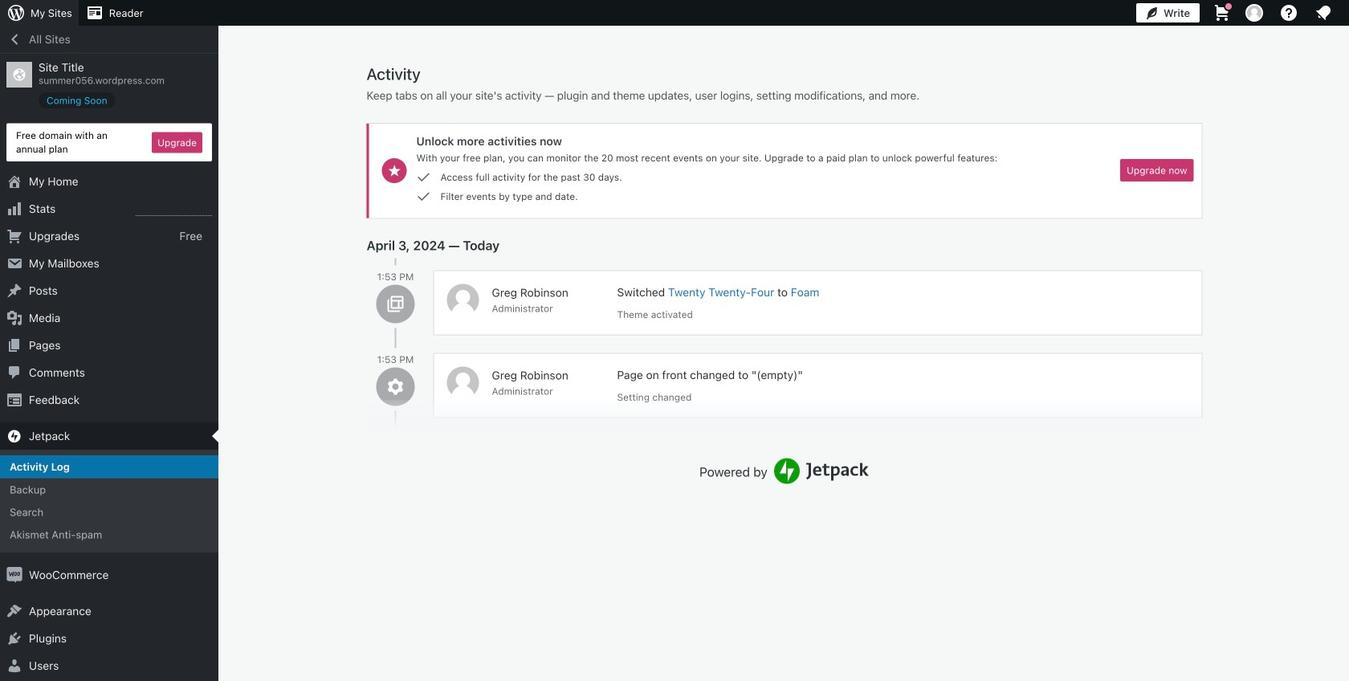 Task type: locate. For each thing, give the bounding box(es) containing it.
0 vertical spatial img image
[[6, 428, 22, 444]]

img image
[[6, 428, 22, 444], [6, 567, 22, 583]]

main content
[[367, 63, 1202, 484]]

manage your notifications image
[[1314, 3, 1333, 22]]

my profile image
[[1246, 4, 1263, 22]]

1 img image from the top
[[6, 428, 22, 444]]

2 img image from the top
[[6, 567, 22, 583]]

1 vertical spatial img image
[[6, 567, 22, 583]]



Task type: vqa. For each thing, say whether or not it's contained in the screenshot.
1st Toggle menu Image from the top of the page
no



Task type: describe. For each thing, give the bounding box(es) containing it.
highest hourly views 0 image
[[136, 206, 212, 216]]

help image
[[1280, 3, 1299, 22]]

my shopping cart image
[[1213, 3, 1232, 22]]



